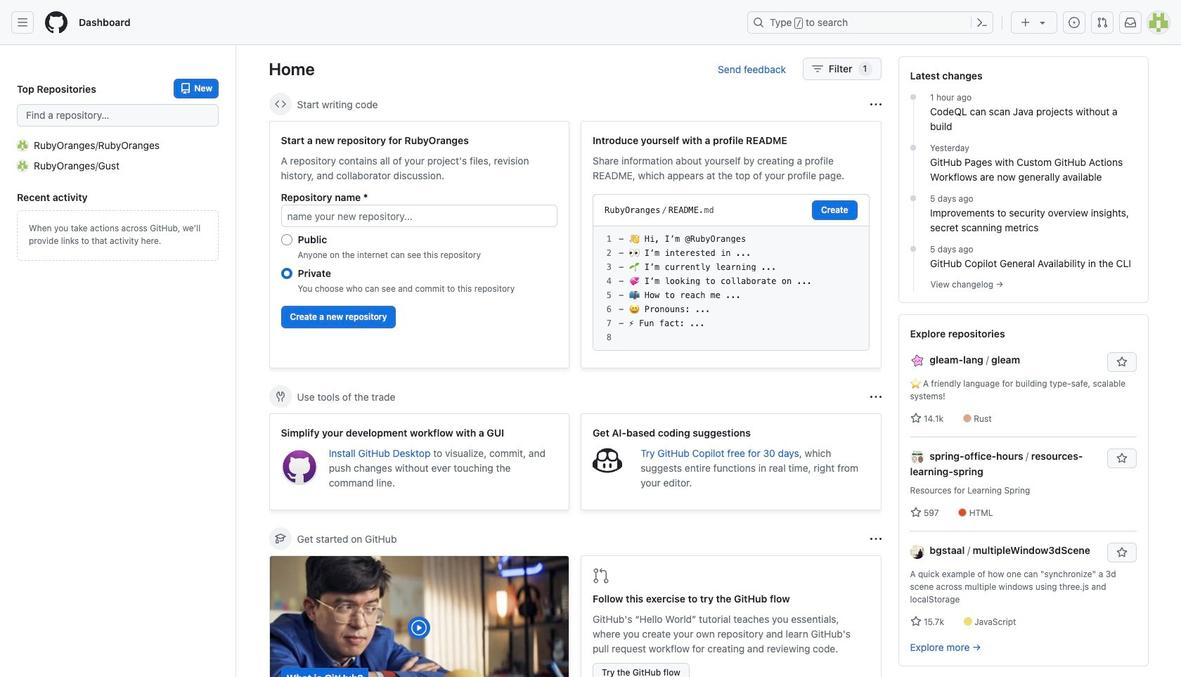Task type: vqa. For each thing, say whether or not it's contained in the screenshot.
Why am I seeing this? icon to the top
yes



Task type: describe. For each thing, give the bounding box(es) containing it.
star image for the @spring-office-hours profile image
[[910, 507, 922, 519]]

homepage image
[[45, 11, 68, 34]]

play image
[[411, 620, 428, 637]]

star image for @bgstaal profile icon on the bottom right of the page
[[910, 616, 922, 628]]

git pull request image inside try the github flow element
[[593, 568, 610, 584]]

triangle down image
[[1037, 17, 1049, 28]]

star this repository image for '@gleam-lang profile' image at the right
[[1117, 357, 1128, 368]]

star image
[[910, 413, 922, 424]]

command palette image
[[977, 17, 988, 28]]

tools image
[[275, 391, 286, 402]]

code image
[[275, 98, 286, 110]]

star this repository image for @bgstaal profile icon on the bottom right of the page
[[1117, 547, 1128, 559]]

@gleam-lang profile image
[[910, 354, 925, 368]]

github desktop image
[[281, 449, 318, 485]]

2 dot fill image from the top
[[908, 193, 919, 204]]

1 dot fill image from the top
[[908, 91, 919, 103]]

simplify your development workflow with a gui element
[[269, 414, 570, 511]]

explore repositories navigation
[[899, 314, 1149, 667]]

none submit inside introduce yourself with a profile readme element
[[812, 200, 858, 220]]

why am i seeing this? image for try the github flow element
[[870, 533, 882, 545]]

why am i seeing this? image
[[870, 391, 882, 403]]

filter image
[[812, 63, 824, 75]]

what is github? image
[[270, 556, 569, 677]]

why am i seeing this? image for introduce yourself with a profile readme element
[[870, 99, 882, 110]]



Task type: locate. For each thing, give the bounding box(es) containing it.
2 star image from the top
[[910, 616, 922, 628]]

mortar board image
[[275, 533, 286, 544]]

star this repository image
[[1117, 453, 1128, 464]]

1 horizontal spatial git pull request image
[[1097, 17, 1108, 28]]

2 dot fill image from the top
[[908, 243, 919, 255]]

gust image
[[17, 160, 28, 171]]

1 dot fill image from the top
[[908, 142, 919, 153]]

try the github flow element
[[581, 556, 882, 677]]

1 vertical spatial git pull request image
[[593, 568, 610, 584]]

1 why am i seeing this? image from the top
[[870, 99, 882, 110]]

0 vertical spatial dot fill image
[[908, 142, 919, 153]]

dot fill image
[[908, 142, 919, 153], [908, 243, 919, 255]]

star this repository image
[[1117, 357, 1128, 368], [1117, 547, 1128, 559]]

git pull request image
[[1097, 17, 1108, 28], [593, 568, 610, 584]]

star image up @bgstaal profile icon on the bottom right of the page
[[910, 507, 922, 519]]

0 vertical spatial why am i seeing this? image
[[870, 99, 882, 110]]

star image down @bgstaal profile icon on the bottom right of the page
[[910, 616, 922, 628]]

0 vertical spatial dot fill image
[[908, 91, 919, 103]]

Top Repositories search field
[[17, 104, 219, 127]]

notifications image
[[1125, 17, 1137, 28]]

1 vertical spatial star image
[[910, 616, 922, 628]]

what is github? element
[[269, 556, 570, 677]]

star image
[[910, 507, 922, 519], [910, 616, 922, 628]]

0 vertical spatial git pull request image
[[1097, 17, 1108, 28]]

explore element
[[899, 56, 1149, 677]]

None submit
[[812, 200, 858, 220]]

2 star this repository image from the top
[[1117, 547, 1128, 559]]

0 vertical spatial star this repository image
[[1117, 357, 1128, 368]]

@spring-office-hours profile image
[[910, 450, 925, 464]]

1 star this repository image from the top
[[1117, 357, 1128, 368]]

1 vertical spatial why am i seeing this? image
[[870, 533, 882, 545]]

None radio
[[281, 234, 292, 245], [281, 268, 292, 279], [281, 234, 292, 245], [281, 268, 292, 279]]

issue opened image
[[1069, 17, 1080, 28]]

1 star image from the top
[[910, 507, 922, 519]]

introduce yourself with a profile readme element
[[581, 121, 882, 369]]

0 vertical spatial star image
[[910, 507, 922, 519]]

plus image
[[1021, 17, 1032, 28]]

2 why am i seeing this? image from the top
[[870, 533, 882, 545]]

dot fill image
[[908, 91, 919, 103], [908, 193, 919, 204]]

Find a repository… text field
[[17, 104, 219, 127]]

why am i seeing this? image
[[870, 99, 882, 110], [870, 533, 882, 545]]

1 vertical spatial dot fill image
[[908, 243, 919, 255]]

1 vertical spatial star this repository image
[[1117, 547, 1128, 559]]

start a new repository element
[[269, 121, 570, 369]]

name your new repository... text field
[[281, 205, 558, 227]]

rubyoranges image
[[17, 140, 28, 151]]

get ai-based coding suggestions element
[[581, 414, 882, 511]]

1 vertical spatial dot fill image
[[908, 193, 919, 204]]

0 horizontal spatial git pull request image
[[593, 568, 610, 584]]

@bgstaal profile image
[[910, 545, 925, 559]]



